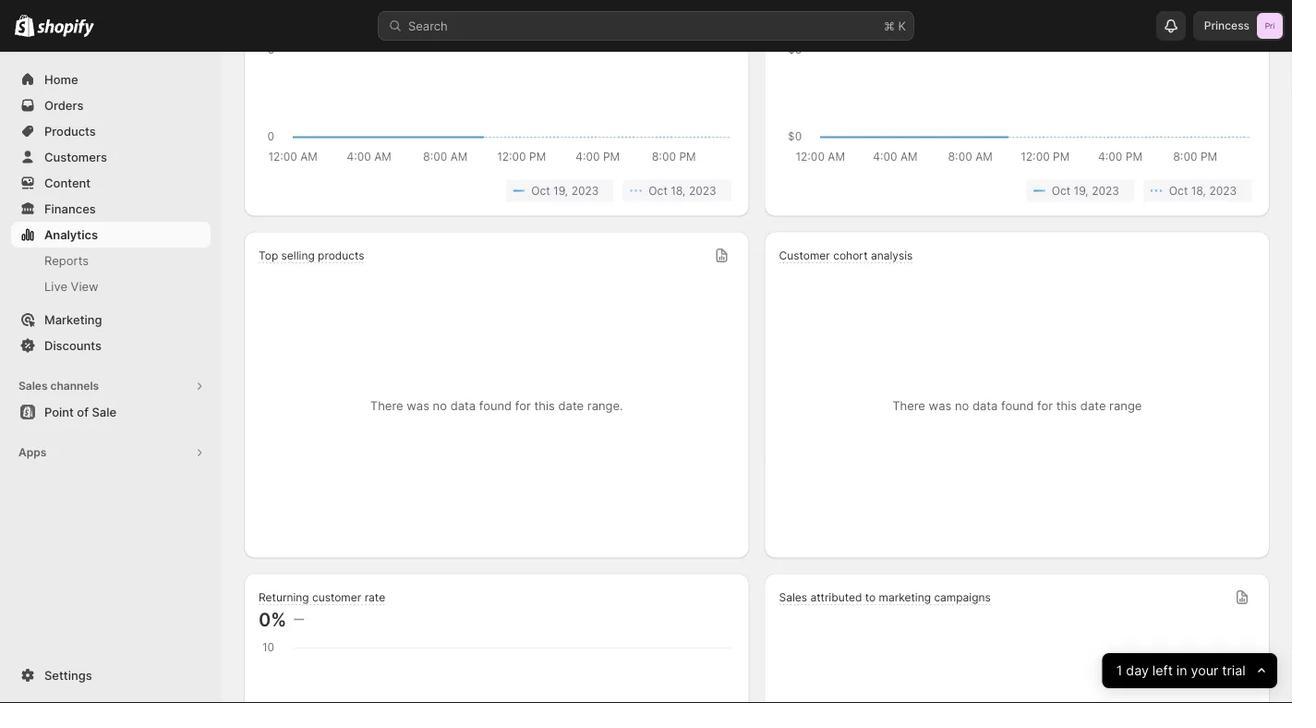 Task type: describe. For each thing, give the bounding box(es) containing it.
found inside "top selling products there was no data found for this date range."
[[479, 399, 512, 413]]

returning customer rate
[[259, 591, 385, 604]]

princess image
[[1258, 13, 1284, 39]]

live view
[[44, 279, 99, 293]]

apps
[[18, 446, 46, 459]]

k
[[899, 18, 907, 33]]

2 oct from the left
[[649, 184, 668, 197]]

attributed
[[811, 591, 863, 604]]

orders
[[44, 98, 84, 112]]

sales channels button
[[11, 373, 211, 399]]

there inside "top selling products there was no data found for this date range."
[[370, 399, 403, 413]]

oct 19, 2023 for 2nd list from right oct 18, 2023 button
[[532, 184, 599, 197]]

2 data from the left
[[973, 399, 998, 413]]

point
[[44, 405, 74, 419]]

orders link
[[11, 92, 211, 118]]

content link
[[11, 170, 211, 196]]

2 for from the left
[[1038, 399, 1054, 413]]

19, for 2nd list from left
[[1074, 184, 1089, 197]]

point of sale
[[44, 405, 116, 419]]

customer
[[779, 249, 831, 262]]

analytics link
[[11, 222, 211, 248]]

marketing
[[879, 591, 932, 604]]

returning customer rate button
[[259, 590, 385, 606]]

channels
[[50, 379, 99, 393]]

oct 18, 2023 for 2nd list from left's oct 18, 2023 button
[[1170, 184, 1237, 197]]

live view link
[[11, 274, 211, 299]]

19, for 2nd list from right
[[554, 184, 569, 197]]

2 2023 from the left
[[689, 184, 717, 197]]

sales attributed to marketing campaigns button
[[779, 590, 991, 606]]

for inside "top selling products there was no data found for this date range."
[[515, 399, 531, 413]]

selling
[[281, 249, 315, 262]]

products
[[44, 124, 96, 138]]

view
[[71, 279, 99, 293]]

18, for 2nd list from left's oct 18, 2023 button
[[1192, 184, 1207, 197]]

customers link
[[11, 144, 211, 170]]

point of sale button
[[0, 399, 222, 425]]

sale
[[92, 405, 116, 419]]

live
[[44, 279, 67, 293]]

oct 19, 2023 for 2nd list from left's oct 18, 2023 button
[[1052, 184, 1120, 197]]

settings
[[44, 668, 92, 682]]

was inside "top selling products there was no data found for this date range."
[[407, 399, 430, 413]]

left
[[1153, 663, 1174, 679]]

princess
[[1205, 19, 1250, 32]]

settings link
[[11, 663, 211, 688]]

point of sale link
[[11, 399, 211, 425]]

2 this from the left
[[1057, 399, 1078, 413]]

2 no from the left
[[955, 399, 970, 413]]

⌘
[[884, 18, 895, 33]]

data inside "top selling products there was no data found for this date range."
[[451, 399, 476, 413]]

sales attributed to marketing campaigns
[[779, 591, 991, 604]]

customers
[[44, 150, 107, 164]]

day
[[1127, 663, 1150, 679]]

oct 18, 2023 for 2nd list from right oct 18, 2023 button
[[649, 184, 717, 197]]

top selling products button
[[259, 249, 365, 264]]

sales channels
[[18, 379, 99, 393]]

finances
[[44, 201, 96, 216]]

in
[[1177, 663, 1188, 679]]



Task type: locate. For each thing, give the bounding box(es) containing it.
this
[[535, 399, 555, 413], [1057, 399, 1078, 413]]

date left range.
[[559, 399, 584, 413]]

1 19, from the left
[[554, 184, 569, 197]]

oct
[[532, 184, 551, 197], [649, 184, 668, 197], [1052, 184, 1071, 197], [1170, 184, 1189, 197]]

home link
[[11, 67, 211, 92]]

oct 18, 2023 button for 2nd list from right
[[623, 180, 731, 202]]

customer
[[312, 591, 362, 604]]

sales attributed to marketing campaigns button
[[765, 573, 1271, 703]]

0 horizontal spatial this
[[535, 399, 555, 413]]

0 horizontal spatial 18,
[[671, 184, 686, 197]]

1 2023 from the left
[[572, 184, 599, 197]]

2 19, from the left
[[1074, 184, 1089, 197]]

2 found from the left
[[1002, 399, 1034, 413]]

oct 19, 2023
[[532, 184, 599, 197], [1052, 184, 1120, 197]]

data
[[451, 399, 476, 413], [973, 399, 998, 413]]

1 day left in your trial
[[1117, 663, 1246, 679]]

2023
[[572, 184, 599, 197], [689, 184, 717, 197], [1093, 184, 1120, 197], [1210, 184, 1237, 197]]

no change image
[[294, 612, 304, 627]]

list
[[262, 180, 731, 202], [783, 180, 1252, 202]]

marketing link
[[11, 307, 211, 333]]

this left "range"
[[1057, 399, 1078, 413]]

sales left attributed
[[779, 591, 808, 604]]

1 horizontal spatial 18,
[[1192, 184, 1207, 197]]

no
[[433, 399, 447, 413], [955, 399, 970, 413]]

for
[[515, 399, 531, 413], [1038, 399, 1054, 413]]

to
[[866, 591, 876, 604]]

sales up "point"
[[18, 379, 48, 393]]

1 horizontal spatial oct 19, 2023
[[1052, 184, 1120, 197]]

found
[[479, 399, 512, 413], [1002, 399, 1034, 413]]

1 horizontal spatial oct 18, 2023 button
[[1144, 180, 1252, 202]]

1 horizontal spatial for
[[1038, 399, 1054, 413]]

1 horizontal spatial oct 18, 2023
[[1170, 184, 1237, 197]]

1 data from the left
[[451, 399, 476, 413]]

18,
[[671, 184, 686, 197], [1192, 184, 1207, 197]]

0 horizontal spatial there
[[370, 399, 403, 413]]

sales for sales channels
[[18, 379, 48, 393]]

2 oct 18, 2023 from the left
[[1170, 184, 1237, 197]]

campaigns
[[935, 591, 991, 604]]

2 oct 18, 2023 button from the left
[[1144, 180, 1252, 202]]

analysis
[[871, 249, 913, 262]]

oct 18, 2023
[[649, 184, 717, 197], [1170, 184, 1237, 197]]

1 18, from the left
[[671, 184, 686, 197]]

0 horizontal spatial oct 19, 2023 button
[[506, 180, 614, 202]]

range.
[[588, 399, 623, 413]]

oct 19, 2023 button for 2nd list from right oct 18, 2023 button
[[506, 180, 614, 202]]

1 oct 18, 2023 button from the left
[[623, 180, 731, 202]]

returning
[[259, 591, 309, 604]]

date
[[559, 399, 584, 413], [1081, 399, 1107, 413]]

1 horizontal spatial oct 19, 2023 button
[[1026, 180, 1135, 202]]

0 horizontal spatial no
[[433, 399, 447, 413]]

oct 18, 2023 button
[[623, 180, 731, 202], [1144, 180, 1252, 202]]

was
[[407, 399, 430, 413], [929, 399, 952, 413]]

1 horizontal spatial date
[[1081, 399, 1107, 413]]

1 day left in your trial button
[[1103, 653, 1278, 688]]

shopify image
[[15, 14, 34, 37], [37, 19, 94, 37]]

customer cohort analysis
[[779, 249, 913, 262]]

3 oct from the left
[[1052, 184, 1071, 197]]

of
[[77, 405, 89, 419]]

date left "range"
[[1081, 399, 1107, 413]]

0 horizontal spatial data
[[451, 399, 476, 413]]

4 oct from the left
[[1170, 184, 1189, 197]]

⌘ k
[[884, 18, 907, 33]]

products
[[318, 249, 365, 262]]

1 horizontal spatial there
[[893, 399, 926, 413]]

oct 19, 2023 button for 2nd list from left's oct 18, 2023 button
[[1026, 180, 1135, 202]]

1 no from the left
[[433, 399, 447, 413]]

2 oct 19, 2023 from the left
[[1052, 184, 1120, 197]]

sales inside button
[[18, 379, 48, 393]]

home
[[44, 72, 78, 86]]

1 oct 19, 2023 from the left
[[532, 184, 599, 197]]

2 oct 19, 2023 button from the left
[[1026, 180, 1135, 202]]

no inside "top selling products there was no data found for this date range."
[[433, 399, 447, 413]]

reports
[[44, 253, 89, 268]]

2 18, from the left
[[1192, 184, 1207, 197]]

2 there from the left
[[893, 399, 926, 413]]

rate
[[365, 591, 385, 604]]

finances link
[[11, 196, 211, 222]]

0 horizontal spatial 19,
[[554, 184, 569, 197]]

0 horizontal spatial list
[[262, 180, 731, 202]]

1 found from the left
[[479, 399, 512, 413]]

2 was from the left
[[929, 399, 952, 413]]

2 list from the left
[[783, 180, 1252, 202]]

4 2023 from the left
[[1210, 184, 1237, 197]]

discounts link
[[11, 333, 211, 359]]

1 horizontal spatial list
[[783, 180, 1252, 202]]

customer cohort analysis button
[[779, 249, 913, 264]]

1 oct from the left
[[532, 184, 551, 197]]

3 2023 from the left
[[1093, 184, 1120, 197]]

sales for sales attributed to marketing campaigns
[[779, 591, 808, 604]]

19,
[[554, 184, 569, 197], [1074, 184, 1089, 197]]

1 horizontal spatial was
[[929, 399, 952, 413]]

0 horizontal spatial oct 18, 2023
[[649, 184, 717, 197]]

1 for from the left
[[515, 399, 531, 413]]

sales
[[18, 379, 48, 393], [779, 591, 808, 604]]

1 horizontal spatial found
[[1002, 399, 1034, 413]]

1 there from the left
[[370, 399, 403, 413]]

content
[[44, 176, 91, 190]]

1 this from the left
[[535, 399, 555, 413]]

0 horizontal spatial date
[[559, 399, 584, 413]]

1 horizontal spatial data
[[973, 399, 998, 413]]

for left range.
[[515, 399, 531, 413]]

0 horizontal spatial shopify image
[[15, 14, 34, 37]]

sales inside dropdown button
[[779, 591, 808, 604]]

1 horizontal spatial sales
[[779, 591, 808, 604]]

top selling products there was no data found for this date range.
[[259, 249, 623, 413]]

1 was from the left
[[407, 399, 430, 413]]

this inside "top selling products there was no data found for this date range."
[[535, 399, 555, 413]]

1 oct 19, 2023 button from the left
[[506, 180, 614, 202]]

discounts
[[44, 338, 102, 353]]

1 list from the left
[[262, 180, 731, 202]]

search
[[408, 18, 448, 33]]

1 oct 18, 2023 from the left
[[649, 184, 717, 197]]

2 date from the left
[[1081, 399, 1107, 413]]

range
[[1110, 399, 1143, 413]]

1
[[1117, 663, 1123, 679]]

your
[[1192, 663, 1219, 679]]

0 horizontal spatial sales
[[18, 379, 48, 393]]

reports link
[[11, 248, 211, 274]]

0 vertical spatial sales
[[18, 379, 48, 393]]

0 horizontal spatial found
[[479, 399, 512, 413]]

apps button
[[11, 440, 211, 466]]

1 vertical spatial sales
[[779, 591, 808, 604]]

there was no data found for this date range
[[893, 399, 1143, 413]]

1 horizontal spatial this
[[1057, 399, 1078, 413]]

1 date from the left
[[559, 399, 584, 413]]

there
[[370, 399, 403, 413], [893, 399, 926, 413]]

this left range.
[[535, 399, 555, 413]]

18, for 2nd list from right oct 18, 2023 button
[[671, 184, 686, 197]]

0%
[[259, 608, 287, 631]]

top
[[259, 249, 278, 262]]

1 horizontal spatial 19,
[[1074, 184, 1089, 197]]

products link
[[11, 118, 211, 144]]

marketing
[[44, 312, 102, 327]]

date inside "top selling products there was no data found for this date range."
[[559, 399, 584, 413]]

for left "range"
[[1038, 399, 1054, 413]]

0 horizontal spatial oct 18, 2023 button
[[623, 180, 731, 202]]

1 horizontal spatial no
[[955, 399, 970, 413]]

0 horizontal spatial was
[[407, 399, 430, 413]]

0 horizontal spatial oct 19, 2023
[[532, 184, 599, 197]]

0 horizontal spatial for
[[515, 399, 531, 413]]

1 horizontal spatial shopify image
[[37, 19, 94, 37]]

analytics
[[44, 227, 98, 242]]

cohort
[[834, 249, 868, 262]]

oct 19, 2023 button
[[506, 180, 614, 202], [1026, 180, 1135, 202]]

oct 18, 2023 button for 2nd list from left
[[1144, 180, 1252, 202]]

trial
[[1223, 663, 1246, 679]]



Task type: vqa. For each thing, say whether or not it's contained in the screenshot.
'19,'
yes



